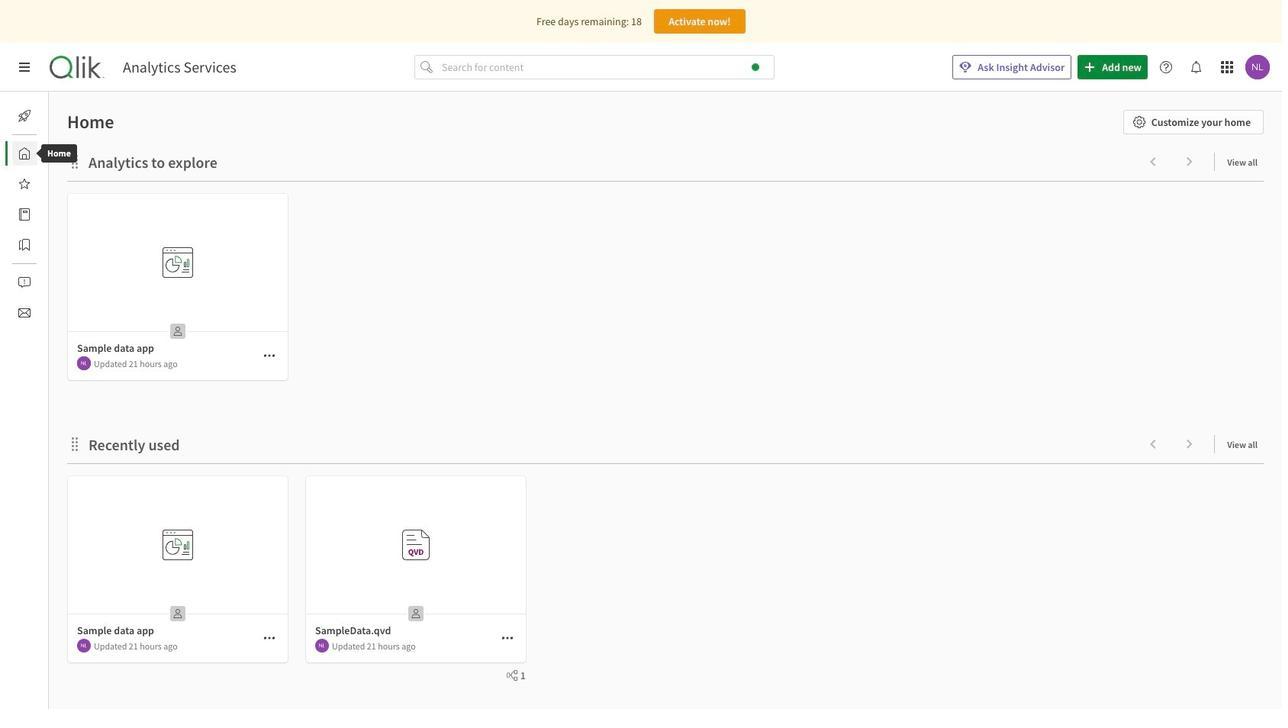 Task type: vqa. For each thing, say whether or not it's contained in the screenshot.
ANALYTICS SERVICES element
yes



Task type: describe. For each thing, give the bounding box(es) containing it.
home badge image
[[752, 63, 760, 71]]

1 noah lott image from the top
[[77, 357, 91, 370]]

1 vertical spatial noah lott image
[[315, 639, 329, 653]]

move collection image
[[67, 436, 82, 452]]

1 horizontal spatial noah lott image
[[1246, 55, 1271, 79]]

open sidebar menu image
[[18, 61, 31, 73]]

2 noah lott image from the top
[[77, 639, 91, 653]]

more actions image for first noah lott icon from the bottom
[[263, 632, 276, 644]]

getting started image
[[18, 110, 31, 122]]



Task type: locate. For each thing, give the bounding box(es) containing it.
main content
[[43, 92, 1283, 709]]

move collection image
[[67, 154, 82, 169]]

favorites image
[[18, 178, 31, 190]]

0 horizontal spatial more actions image
[[263, 632, 276, 644]]

analytics services element
[[123, 58, 237, 76]]

navigation pane element
[[0, 98, 49, 331]]

0 vertical spatial noah lott image
[[77, 357, 91, 370]]

1 more actions image from the left
[[263, 632, 276, 644]]

1 horizontal spatial more actions image
[[502, 632, 514, 644]]

noah lott image
[[1246, 55, 1271, 79], [315, 639, 329, 653]]

catalog image
[[18, 208, 31, 221]]

subscriptions image
[[18, 307, 31, 319]]

more actions image
[[263, 632, 276, 644], [502, 632, 514, 644]]

0 vertical spatial noah lott image
[[1246, 55, 1271, 79]]

1 vertical spatial noah lott image
[[77, 639, 91, 653]]

2 more actions image from the left
[[502, 632, 514, 644]]

alerts image
[[18, 276, 31, 289]]

noah lott element
[[77, 357, 91, 370], [77, 639, 91, 653], [315, 639, 329, 653]]

noah lott image
[[77, 357, 91, 370], [77, 639, 91, 653]]

more actions image
[[263, 350, 276, 362]]

0 horizontal spatial noah lott image
[[315, 639, 329, 653]]

collections image
[[18, 239, 31, 251]]

tooltip
[[31, 144, 88, 163]]

Search for content text field
[[439, 55, 775, 79]]

more actions image for noah lott image to the bottom
[[502, 632, 514, 644]]



